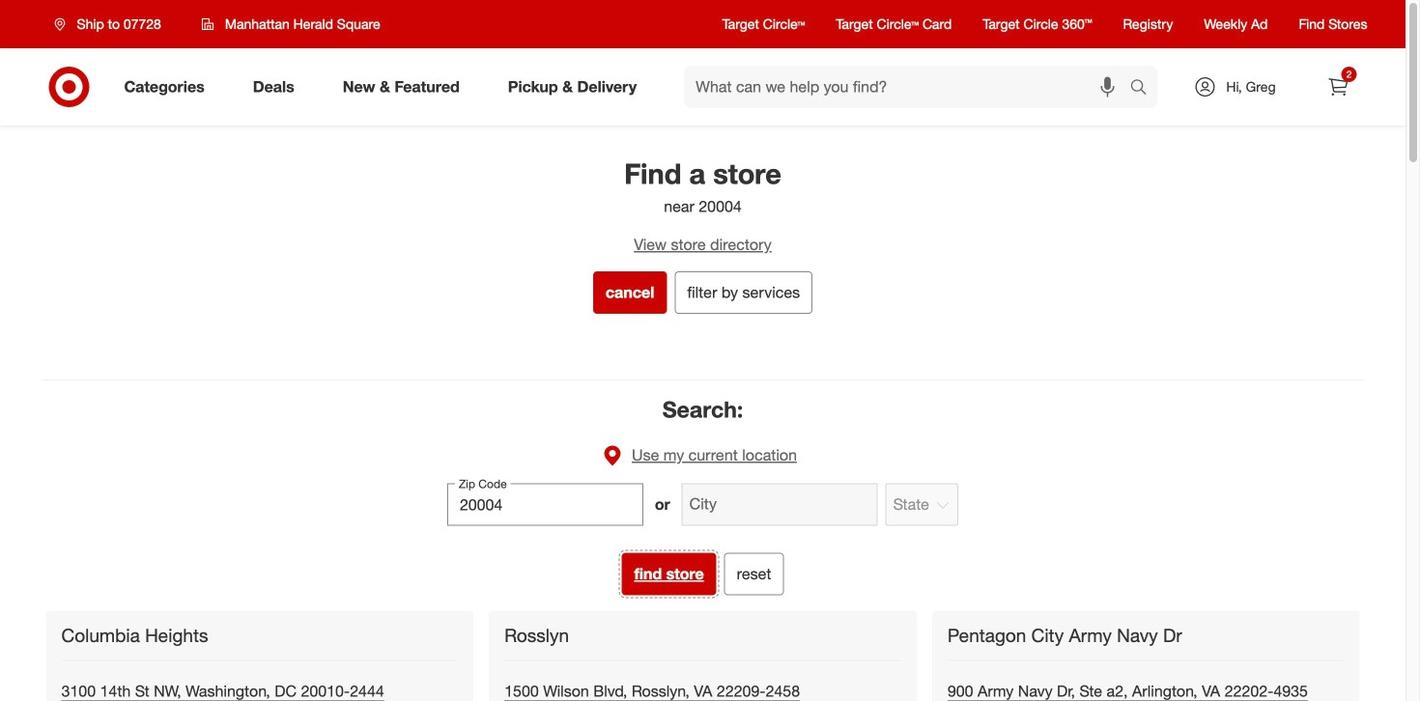 Task type: vqa. For each thing, say whether or not it's contained in the screenshot.
all
no



Task type: locate. For each thing, give the bounding box(es) containing it.
What can we help you find? suggestions appear below search field
[[684, 66, 1135, 108]]

None text field
[[447, 484, 643, 526], [682, 484, 878, 526], [447, 484, 643, 526], [682, 484, 878, 526]]



